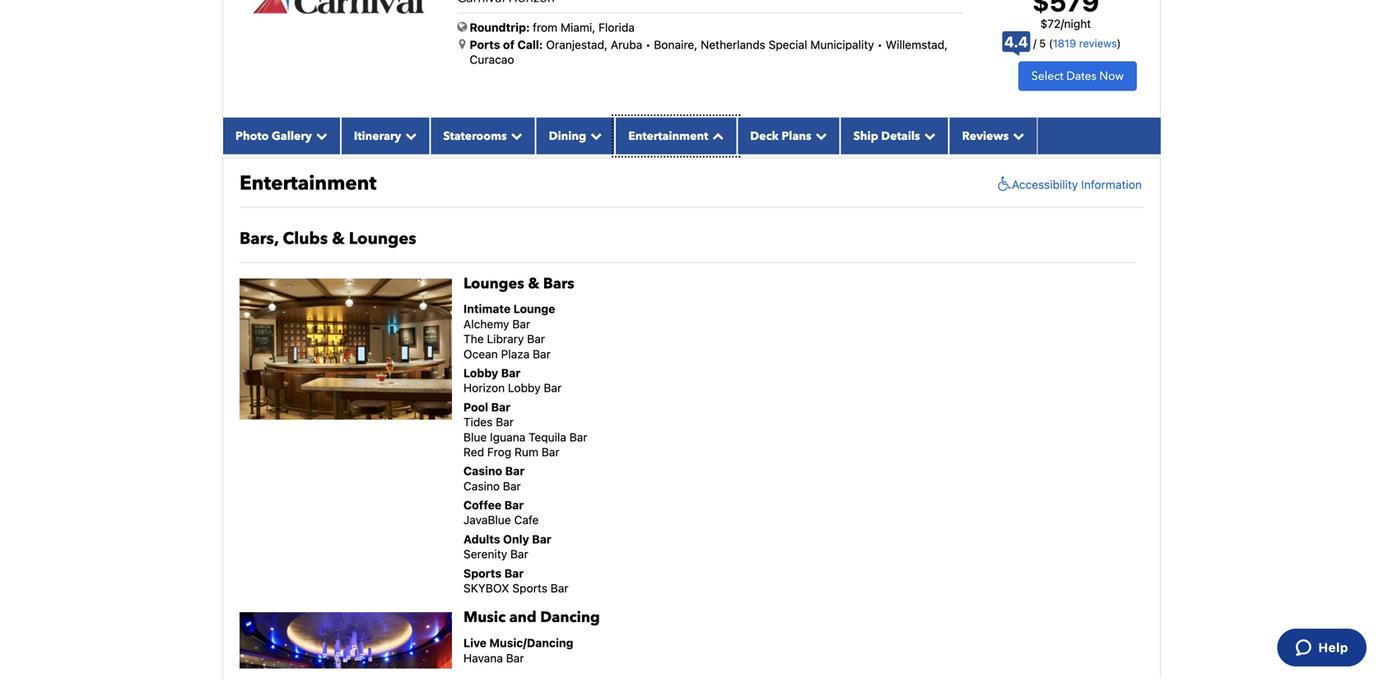 Task type: vqa. For each thing, say whether or not it's contained in the screenshot.
The Music
yes



Task type: locate. For each thing, give the bounding box(es) containing it.
photo gallery
[[236, 128, 312, 144]]

coffee
[[464, 499, 502, 512]]

chevron down image inside photo gallery dropdown button
[[312, 130, 328, 141]]

1 horizontal spatial entertainment
[[629, 128, 708, 144]]

music
[[464, 608, 506, 628]]

call:
[[518, 38, 543, 52]]

and
[[509, 608, 537, 628]]

$72 / night
[[1041, 17, 1091, 30]]

chevron up image
[[708, 130, 724, 141]]

chevron down image left the reviews
[[920, 130, 936, 141]]

chevron down image for deck plans
[[812, 130, 827, 141]]

chevron down image inside deck plans dropdown button
[[812, 130, 827, 141]]

oranjestad, aruba • bonaire, netherlands special municipality •
[[546, 38, 883, 52]]

adults
[[464, 533, 500, 546]]

chevron down image for ship details
[[920, 130, 936, 141]]

chevron down image inside staterooms dropdown button
[[507, 130, 523, 141]]

bar down tequila
[[542, 445, 560, 459]]

3 chevron down image from the left
[[1009, 130, 1025, 141]]

1 horizontal spatial &
[[528, 274, 540, 294]]

florida
[[599, 21, 635, 34]]

bar inside 'live music/dancing havana bar'
[[506, 652, 524, 665]]

rum
[[515, 445, 539, 459]]

chevron down image for photo gallery
[[312, 130, 328, 141]]

music/dancing
[[490, 637, 574, 650]]

1 vertical spatial entertainment
[[240, 170, 377, 197]]

0 vertical spatial entertainment
[[629, 128, 708, 144]]

now
[[1100, 68, 1124, 84]]

sports
[[464, 567, 502, 580], [513, 582, 548, 595]]

1 chevron down image from the left
[[312, 130, 328, 141]]

chevron down image inside ship details "dropdown button"
[[920, 130, 936, 141]]

chevron down image
[[507, 130, 523, 141], [587, 130, 602, 141], [812, 130, 827, 141], [920, 130, 936, 141]]

0 vertical spatial lounges
[[349, 228, 416, 250]]

ship details
[[854, 128, 920, 144]]

2 • from the left
[[878, 38, 883, 52]]

4.4 / 5 ( 1819 reviews )
[[1005, 33, 1121, 51]]

live
[[464, 637, 487, 650]]

skybox
[[464, 582, 509, 595]]

netherlands
[[701, 38, 766, 52]]

gallery
[[272, 128, 312, 144]]

2 horizontal spatial chevron down image
[[1009, 130, 1025, 141]]

dates
[[1067, 68, 1097, 84]]

chevron down image left ship
[[812, 130, 827, 141]]

1819 reviews link
[[1053, 37, 1117, 50]]

select
[[1032, 68, 1064, 84]]

accessibility information link
[[994, 176, 1142, 193]]

• left willemstad,
[[878, 38, 883, 52]]

&
[[332, 228, 345, 250], [528, 274, 540, 294]]

only
[[503, 533, 529, 546]]

lobby down plaza
[[508, 381, 541, 395]]

4 chevron down image from the left
[[920, 130, 936, 141]]

0 vertical spatial /
[[1061, 17, 1064, 30]]

bar right plaza
[[533, 347, 551, 361]]

lobby up the horizon
[[464, 366, 498, 380]]

deck plans
[[750, 128, 812, 144]]

horizon
[[464, 381, 505, 395]]

sports up music and dancing
[[513, 582, 548, 595]]

chevron down image left "itinerary"
[[312, 130, 328, 141]]

0 horizontal spatial entertainment
[[240, 170, 377, 197]]

chevron down image left dining
[[507, 130, 523, 141]]

bar down rum
[[505, 465, 525, 478]]

1 horizontal spatial /
[[1061, 17, 1064, 30]]

chevron down image inside dining dropdown button
[[587, 130, 602, 141]]

1 horizontal spatial chevron down image
[[401, 130, 417, 141]]

dancing
[[540, 608, 600, 628]]

/ left 5
[[1034, 37, 1037, 50]]

0 horizontal spatial /
[[1034, 37, 1037, 50]]

casino up coffee
[[464, 480, 500, 493]]

& right clubs
[[332, 228, 345, 250]]

0 horizontal spatial •
[[646, 38, 651, 52]]

• right "aruba"
[[646, 38, 651, 52]]

2 chevron down image from the left
[[401, 130, 417, 141]]

1 vertical spatial &
[[528, 274, 540, 294]]

0 horizontal spatial chevron down image
[[312, 130, 328, 141]]

0 vertical spatial sports
[[464, 567, 502, 580]]

1 vertical spatial sports
[[513, 582, 548, 595]]

/ inside 4.4 / 5 ( 1819 reviews )
[[1034, 37, 1037, 50]]

bar
[[512, 317, 530, 331], [527, 332, 545, 346], [533, 347, 551, 361], [501, 366, 521, 380], [544, 381, 562, 395], [491, 401, 511, 414], [496, 416, 514, 429], [570, 431, 588, 444], [542, 445, 560, 459], [505, 465, 525, 478], [503, 480, 521, 493], [505, 499, 524, 512], [532, 533, 552, 546], [511, 548, 528, 561], [505, 567, 524, 580], [551, 582, 569, 595], [506, 652, 524, 665]]

4.4
[[1005, 33, 1028, 51]]

lounges
[[349, 228, 416, 250], [464, 274, 524, 294]]

javablue
[[464, 514, 511, 527]]

tides
[[464, 416, 493, 429]]

live music/dancing havana bar
[[464, 637, 574, 665]]

select          dates now
[[1032, 68, 1124, 84]]

iguana
[[490, 431, 526, 444]]

0 vertical spatial casino
[[464, 465, 502, 478]]

1 • from the left
[[646, 38, 651, 52]]

2 chevron down image from the left
[[587, 130, 602, 141]]

information
[[1082, 178, 1142, 191]]

blue
[[464, 431, 487, 444]]

/
[[1061, 17, 1064, 30], [1034, 37, 1037, 50]]

roundtrip: from miami, florida
[[470, 21, 635, 34]]

)
[[1117, 37, 1121, 50]]

1 casino from the top
[[464, 465, 502, 478]]

•
[[646, 38, 651, 52], [878, 38, 883, 52]]

lounges up 'intimate'
[[464, 274, 524, 294]]

the
[[464, 332, 484, 346]]

1 chevron down image from the left
[[507, 130, 523, 141]]

chevron down image
[[312, 130, 328, 141], [401, 130, 417, 141], [1009, 130, 1025, 141]]

/ up 4.4 / 5 ( 1819 reviews ) on the top of the page
[[1061, 17, 1064, 30]]

ports
[[470, 38, 500, 52]]

reviews button
[[949, 118, 1038, 154]]

1 vertical spatial casino
[[464, 480, 500, 493]]

bar down music/dancing
[[506, 652, 524, 665]]

willemstad,
[[886, 38, 948, 52]]

& left bars
[[528, 274, 540, 294]]

ship details button
[[841, 118, 949, 154]]

accessibility
[[1012, 178, 1078, 191]]

0 vertical spatial &
[[332, 228, 345, 250]]

carnival cruise line image
[[252, 0, 429, 15]]

bar up skybox
[[505, 567, 524, 580]]

lounges right clubs
[[349, 228, 416, 250]]

clubs
[[283, 228, 328, 250]]

1 horizontal spatial lobby
[[508, 381, 541, 395]]

globe image
[[457, 21, 467, 33]]

red
[[464, 445, 484, 459]]

accessibility information
[[1012, 178, 1142, 191]]

entertainment main content
[[214, 0, 1169, 679]]

frog
[[487, 445, 512, 459]]

bar up plaza
[[527, 332, 545, 346]]

chevron down image up 'wheelchair' image
[[1009, 130, 1025, 141]]

from
[[533, 21, 558, 34]]

dining
[[549, 128, 587, 144]]

1 vertical spatial lounges
[[464, 274, 524, 294]]

casino down red
[[464, 465, 502, 478]]

1 vertical spatial /
[[1034, 37, 1037, 50]]

chevron down image inside itinerary dropdown button
[[401, 130, 417, 141]]

chevron down image inside reviews dropdown button
[[1009, 130, 1025, 141]]

0 horizontal spatial lobby
[[464, 366, 498, 380]]

1 horizontal spatial •
[[878, 38, 883, 52]]

cafe
[[514, 514, 539, 527]]

3 chevron down image from the left
[[812, 130, 827, 141]]

sports up skybox
[[464, 567, 502, 580]]

chevron down image left staterooms
[[401, 130, 417, 141]]

chevron down image left entertainment dropdown button
[[587, 130, 602, 141]]

lobby
[[464, 366, 498, 380], [508, 381, 541, 395]]

1 horizontal spatial sports
[[513, 582, 548, 595]]

casino
[[464, 465, 502, 478], [464, 480, 500, 493]]

/ for $72
[[1061, 17, 1064, 30]]



Task type: describe. For each thing, give the bounding box(es) containing it.
intimate lounge alchemy bar the library bar ocean plaza bar lobby bar horizon lobby bar pool bar tides bar blue iguana tequila bar red frog rum bar casino bar casino bar coffee bar javablue cafe adults only bar serenity bar sports bar skybox sports bar
[[464, 302, 588, 595]]

bars
[[543, 274, 574, 294]]

intimate
[[464, 302, 511, 316]]

staterooms
[[443, 128, 507, 144]]

staterooms button
[[430, 118, 536, 154]]

bonaire,
[[654, 38, 698, 52]]

bar down plaza
[[501, 366, 521, 380]]

reviews
[[962, 128, 1009, 144]]

havana
[[464, 652, 503, 665]]

tequila
[[529, 431, 567, 444]]

bar up 'cafe' at bottom
[[505, 499, 524, 512]]

1 vertical spatial lobby
[[508, 381, 541, 395]]

night
[[1064, 17, 1091, 30]]

special
[[769, 38, 807, 52]]

bar right tequila
[[570, 431, 588, 444]]

ocean
[[464, 347, 498, 361]]

bars,
[[240, 228, 279, 250]]

ship
[[854, 128, 879, 144]]

reviews
[[1079, 37, 1117, 50]]

bars, clubs & lounges
[[240, 228, 416, 250]]

itinerary
[[354, 128, 401, 144]]

2 casino from the top
[[464, 480, 500, 493]]

(
[[1049, 37, 1053, 50]]

chevron down image for reviews
[[1009, 130, 1025, 141]]

lounges & bars
[[464, 274, 574, 294]]

bar up iguana
[[496, 416, 514, 429]]

bar down only
[[511, 548, 528, 561]]

chevron down image for dining
[[587, 130, 602, 141]]

library
[[487, 332, 524, 346]]

wheelchair image
[[994, 176, 1012, 193]]

plans
[[782, 128, 812, 144]]

ports of call:
[[470, 38, 543, 52]]

map marker image
[[459, 38, 466, 50]]

photo
[[236, 128, 269, 144]]

bar up tequila
[[544, 381, 562, 395]]

$72
[[1041, 17, 1061, 30]]

bar down frog
[[503, 480, 521, 493]]

pool
[[464, 401, 488, 414]]

serenity
[[464, 548, 507, 561]]

aruba
[[611, 38, 643, 52]]

deck plans button
[[737, 118, 841, 154]]

1 horizontal spatial lounges
[[464, 274, 524, 294]]

bar up the 'dancing'
[[551, 582, 569, 595]]

chevron down image for itinerary
[[401, 130, 417, 141]]

0 horizontal spatial sports
[[464, 567, 502, 580]]

0 vertical spatial lobby
[[464, 366, 498, 380]]

bar right pool
[[491, 401, 511, 414]]

/ for 4.4
[[1034, 37, 1037, 50]]

itinerary button
[[341, 118, 430, 154]]

of
[[503, 38, 515, 52]]

bar down lounge
[[512, 317, 530, 331]]

roundtrip:
[[470, 21, 530, 34]]

entertainment inside entertainment dropdown button
[[629, 128, 708, 144]]

oranjestad,
[[546, 38, 608, 52]]

curacao
[[470, 53, 514, 66]]

alchemy
[[464, 317, 509, 331]]

0 horizontal spatial lounges
[[349, 228, 416, 250]]

details
[[881, 128, 920, 144]]

entertainment button
[[615, 118, 737, 154]]

music and dancing
[[464, 608, 600, 628]]

5
[[1040, 37, 1046, 50]]

lounge
[[514, 302, 555, 316]]

chevron down image for staterooms
[[507, 130, 523, 141]]

miami,
[[561, 21, 596, 34]]

bar down 'cafe' at bottom
[[532, 533, 552, 546]]

deck
[[750, 128, 779, 144]]

1819
[[1053, 37, 1077, 50]]

photo gallery button
[[222, 118, 341, 154]]

plaza
[[501, 347, 530, 361]]

0 horizontal spatial &
[[332, 228, 345, 250]]

dining button
[[536, 118, 615, 154]]

willemstad, curacao
[[470, 38, 948, 66]]

municipality
[[811, 38, 874, 52]]

select          dates now link
[[1019, 61, 1137, 91]]



